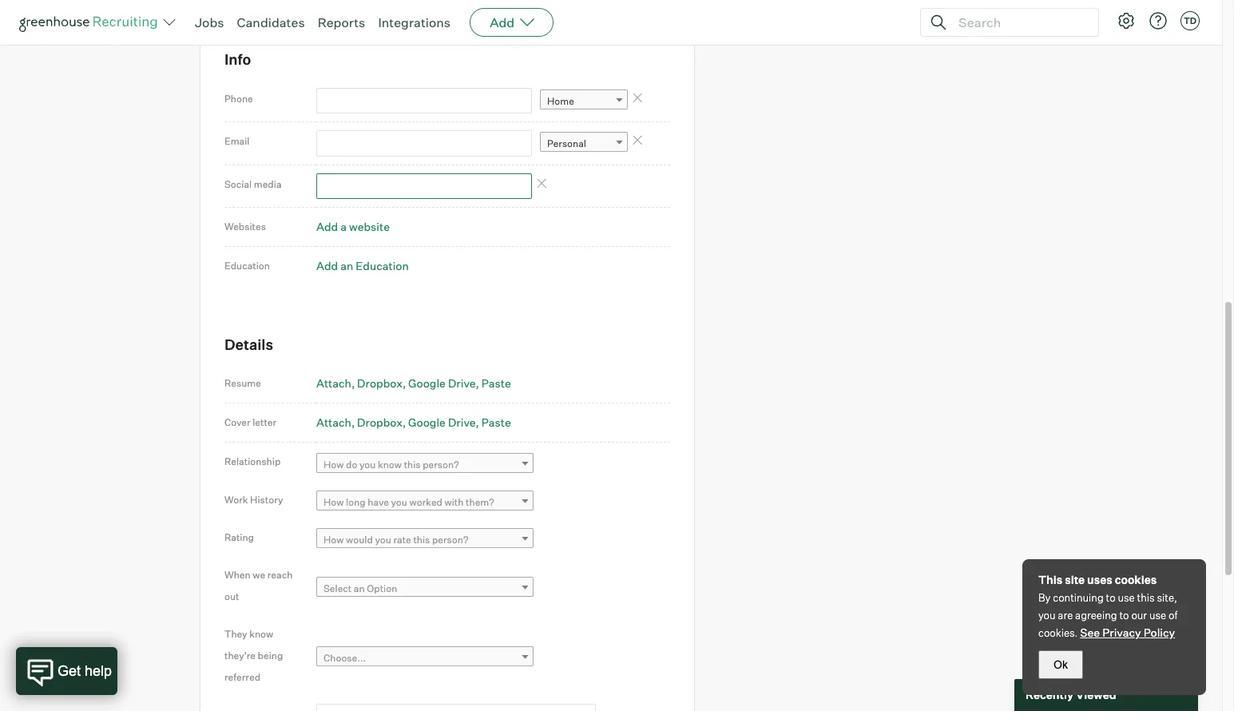 Task type: locate. For each thing, give the bounding box(es) containing it.
google for resume
[[408, 377, 446, 390]]

you right have
[[391, 496, 408, 508]]

paste link
[[482, 377, 511, 390], [482, 416, 511, 429]]

0 vertical spatial attach
[[316, 377, 352, 390]]

education down websites
[[225, 260, 270, 272]]

to down "uses"
[[1106, 591, 1116, 604]]

1 vertical spatial attach
[[316, 416, 352, 429]]

you right the do
[[360, 458, 376, 470]]

0 vertical spatial use
[[1118, 591, 1135, 604]]

1 dropbox link from the top
[[357, 377, 406, 390]]

drive for cover letter
[[448, 416, 476, 429]]

ok
[[1054, 658, 1068, 671]]

0 vertical spatial paste link
[[482, 377, 511, 390]]

this
[[404, 458, 421, 470], [413, 534, 430, 546], [1138, 591, 1155, 604]]

would
[[346, 534, 373, 546]]

have
[[368, 496, 389, 508]]

0 vertical spatial google drive link
[[408, 377, 479, 390]]

a
[[341, 220, 347, 233]]

paste for cover letter
[[482, 416, 511, 429]]

add an education link
[[316, 259, 409, 272]]

use left of
[[1150, 609, 1167, 622]]

attach
[[316, 377, 352, 390], [316, 416, 352, 429]]

1 vertical spatial paste link
[[482, 416, 511, 429]]

1 paste link from the top
[[482, 377, 511, 390]]

how for how would you rate this person?
[[324, 534, 344, 546]]

relationship
[[225, 456, 281, 468]]

info
[[225, 51, 251, 68]]

2 how from the top
[[324, 496, 344, 508]]

1 horizontal spatial know
[[378, 458, 402, 470]]

1 vertical spatial add
[[316, 220, 338, 233]]

attach link for cover letter
[[316, 416, 355, 429]]

add a website link
[[316, 220, 390, 233]]

2 google from the top
[[408, 416, 446, 429]]

you
[[360, 458, 376, 470], [391, 496, 408, 508], [375, 534, 391, 546], [1039, 609, 1056, 622]]

option
[[367, 582, 397, 594]]

use
[[1118, 591, 1135, 604], [1150, 609, 1167, 622]]

2 vertical spatial add
[[316, 259, 338, 272]]

0 vertical spatial person?
[[423, 458, 459, 470]]

dropbox
[[357, 377, 403, 390], [357, 416, 403, 429]]

reach
[[267, 569, 293, 581]]

personal
[[547, 138, 587, 150]]

1 vertical spatial paste
[[482, 416, 511, 429]]

agreeing
[[1076, 609, 1118, 622]]

you down by on the right of the page
[[1039, 609, 1056, 622]]

2 drive from the top
[[448, 416, 476, 429]]

education
[[356, 259, 409, 272], [225, 260, 270, 272]]

0 horizontal spatial know
[[250, 628, 274, 640]]

by continuing to use this site, you are agreeing to our use of cookies.
[[1039, 591, 1178, 639]]

2 google drive link from the top
[[408, 416, 479, 429]]

2 vertical spatial this
[[1138, 591, 1155, 604]]

dropbox link for resume
[[357, 377, 406, 390]]

an inside select an option link
[[354, 582, 365, 594]]

see
[[1081, 626, 1100, 639]]

them?
[[466, 496, 494, 508]]

1 vertical spatial dropbox link
[[357, 416, 406, 429]]

0 vertical spatial know
[[378, 458, 402, 470]]

1 drive from the top
[[448, 377, 476, 390]]

google
[[408, 377, 446, 390], [408, 416, 446, 429]]

person? up with
[[423, 458, 459, 470]]

social media
[[225, 178, 282, 190]]

how left the do
[[324, 458, 344, 470]]

2 dropbox link from the top
[[357, 416, 406, 429]]

1 vertical spatial drive
[[448, 416, 476, 429]]

by
[[1039, 591, 1051, 604]]

know up being
[[250, 628, 274, 640]]

an down a
[[341, 259, 353, 272]]

1 google drive link from the top
[[408, 377, 479, 390]]

this
[[1039, 573, 1063, 587]]

configure image
[[1117, 11, 1136, 30]]

2 attach from the top
[[316, 416, 352, 429]]

2 paste from the top
[[482, 416, 511, 429]]

2 attach dropbox google drive paste from the top
[[316, 416, 511, 429]]

2 dropbox from the top
[[357, 416, 403, 429]]

1 vertical spatial know
[[250, 628, 274, 640]]

3 how from the top
[[324, 534, 344, 546]]

2 paste link from the top
[[482, 416, 511, 429]]

1 vertical spatial dropbox
[[357, 416, 403, 429]]

know right the do
[[378, 458, 402, 470]]

1 vertical spatial person?
[[432, 534, 469, 546]]

1 google from the top
[[408, 377, 446, 390]]

1 horizontal spatial to
[[1120, 609, 1130, 622]]

1 vertical spatial this
[[413, 534, 430, 546]]

drive
[[448, 377, 476, 390], [448, 416, 476, 429]]

1 vertical spatial attach dropbox google drive paste
[[316, 416, 511, 429]]

0 vertical spatial to
[[1106, 591, 1116, 604]]

person? down with
[[432, 534, 469, 546]]

0 vertical spatial dropbox link
[[357, 377, 406, 390]]

1 vertical spatial google
[[408, 416, 446, 429]]

cover
[[225, 417, 251, 429]]

know
[[378, 458, 402, 470], [250, 628, 274, 640]]

1 paste from the top
[[482, 377, 511, 390]]

you inside how would you rate this person? link
[[375, 534, 391, 546]]

google drive link for resume
[[408, 377, 479, 390]]

0 vertical spatial google
[[408, 377, 446, 390]]

you left rate
[[375, 534, 391, 546]]

choose...
[[324, 652, 366, 664]]

None text field
[[316, 130, 532, 156]]

1 vertical spatial attach link
[[316, 416, 355, 429]]

attach link
[[316, 377, 355, 390], [316, 416, 355, 429]]

1 dropbox from the top
[[357, 377, 403, 390]]

0 vertical spatial add
[[490, 14, 515, 30]]

attach dropbox google drive paste
[[316, 377, 511, 390], [316, 416, 511, 429]]

how left would
[[324, 534, 344, 546]]

None text field
[[316, 88, 532, 114], [316, 173, 532, 199], [316, 88, 532, 114], [316, 173, 532, 199]]

reports link
[[318, 14, 365, 30]]

to
[[1106, 591, 1116, 604], [1120, 609, 1130, 622]]

out
[[225, 591, 239, 603]]

0 vertical spatial attach link
[[316, 377, 355, 390]]

1 vertical spatial how
[[324, 496, 344, 508]]

to left our
[[1120, 609, 1130, 622]]

1 vertical spatial google drive link
[[408, 416, 479, 429]]

how
[[324, 458, 344, 470], [324, 496, 344, 508], [324, 534, 344, 546]]

0 vertical spatial paste
[[482, 377, 511, 390]]

details
[[225, 336, 273, 353]]

how for how long have you worked with them?
[[324, 496, 344, 508]]

jobs
[[195, 14, 224, 30]]

when we reach out
[[225, 569, 293, 603]]

1 vertical spatial use
[[1150, 609, 1167, 622]]

add for add
[[490, 14, 515, 30]]

resume
[[225, 378, 261, 390]]

rating
[[225, 531, 254, 543]]

0 vertical spatial attach dropbox google drive paste
[[316, 377, 511, 390]]

0 vertical spatial an
[[341, 259, 353, 272]]

0 vertical spatial this
[[404, 458, 421, 470]]

this up our
[[1138, 591, 1155, 604]]

1 how from the top
[[324, 458, 344, 470]]

education down "website"
[[356, 259, 409, 272]]

add
[[490, 14, 515, 30], [316, 220, 338, 233], [316, 259, 338, 272]]

1 attach from the top
[[316, 377, 352, 390]]

0 horizontal spatial use
[[1118, 591, 1135, 604]]

candidates link
[[237, 14, 305, 30]]

paste for resume
[[482, 377, 511, 390]]

0 vertical spatial drive
[[448, 377, 476, 390]]

attach dropbox google drive paste for cover letter
[[316, 416, 511, 429]]

dropbox for cover letter
[[357, 416, 403, 429]]

work
[[225, 494, 248, 506]]

an right select
[[354, 582, 365, 594]]

with
[[445, 496, 464, 508]]

0 vertical spatial dropbox
[[357, 377, 403, 390]]

how left long
[[324, 496, 344, 508]]

2 vertical spatial how
[[324, 534, 344, 546]]

how long have you worked with them? link
[[316, 491, 534, 514]]

drive for resume
[[448, 377, 476, 390]]

you inside by continuing to use this site, you are agreeing to our use of cookies.
[[1039, 609, 1056, 622]]

an
[[341, 259, 353, 272], [354, 582, 365, 594]]

1 vertical spatial to
[[1120, 609, 1130, 622]]

1 attach dropbox google drive paste from the top
[[316, 377, 511, 390]]

this right rate
[[413, 534, 430, 546]]

1 vertical spatial an
[[354, 582, 365, 594]]

an for select
[[354, 582, 365, 594]]

2 attach link from the top
[[316, 416, 355, 429]]

home link
[[540, 90, 628, 113]]

1 attach link from the top
[[316, 377, 355, 390]]

you inside the how long have you worked with them? link
[[391, 496, 408, 508]]

ok button
[[1039, 650, 1084, 679]]

of
[[1169, 609, 1178, 622]]

0 vertical spatial how
[[324, 458, 344, 470]]

use down cookies at the right of the page
[[1118, 591, 1135, 604]]

you inside how do you know this person? link
[[360, 458, 376, 470]]

reports
[[318, 14, 365, 30]]

they
[[225, 628, 247, 640]]

this up "how long have you worked with them?"
[[404, 458, 421, 470]]

add inside popup button
[[490, 14, 515, 30]]

history
[[250, 494, 283, 506]]

uses
[[1088, 573, 1113, 587]]



Task type: vqa. For each thing, say whether or not it's contained in the screenshot.
the left the Viewed
no



Task type: describe. For each thing, give the bounding box(es) containing it.
referred
[[225, 671, 261, 683]]

do
[[346, 458, 358, 470]]

they're
[[225, 650, 256, 662]]

greenhouse recruiting image
[[19, 13, 163, 32]]

select an option
[[324, 582, 397, 594]]

how would you rate this person? link
[[316, 528, 534, 552]]

attach dropbox google drive paste for resume
[[316, 377, 511, 390]]

1 horizontal spatial education
[[356, 259, 409, 272]]

personal link
[[540, 132, 628, 155]]

see privacy policy
[[1081, 626, 1176, 639]]

phone
[[225, 92, 253, 104]]

websites
[[225, 220, 266, 232]]

google for cover letter
[[408, 416, 446, 429]]

select
[[324, 582, 352, 594]]

integrations
[[378, 14, 451, 30]]

policy
[[1144, 626, 1176, 639]]

attach for cover letter
[[316, 416, 352, 429]]

recently viewed
[[1026, 688, 1117, 702]]

jobs link
[[195, 14, 224, 30]]

site,
[[1157, 591, 1178, 604]]

see privacy policy link
[[1081, 626, 1176, 639]]

add for add an education
[[316, 259, 338, 272]]

we
[[253, 569, 265, 581]]

how long have you worked with them?
[[324, 496, 494, 508]]

0 horizontal spatial to
[[1106, 591, 1116, 604]]

being
[[258, 650, 283, 662]]

google drive link for cover letter
[[408, 416, 479, 429]]

0 horizontal spatial education
[[225, 260, 270, 272]]

choose... link
[[316, 647, 534, 670]]

1 horizontal spatial use
[[1150, 609, 1167, 622]]

home
[[547, 95, 574, 107]]

person? for how would you rate this person?
[[432, 534, 469, 546]]

an for add
[[341, 259, 353, 272]]

social
[[225, 178, 252, 190]]

when
[[225, 569, 251, 581]]

this inside by continuing to use this site, you are agreeing to our use of cookies.
[[1138, 591, 1155, 604]]

they know they're being referred
[[225, 628, 283, 683]]

integrations link
[[378, 14, 451, 30]]

select an option link
[[316, 577, 534, 600]]

worked
[[410, 496, 443, 508]]

this site uses cookies
[[1039, 573, 1157, 587]]

work history
[[225, 494, 283, 506]]

paste link for cover letter
[[482, 416, 511, 429]]

are
[[1058, 609, 1073, 622]]

dropbox for resume
[[357, 377, 403, 390]]

attach for resume
[[316, 377, 352, 390]]

this for know
[[404, 458, 421, 470]]

candidates
[[237, 14, 305, 30]]

cookies
[[1115, 573, 1157, 587]]

Search text field
[[955, 11, 1084, 34]]

recently
[[1026, 688, 1074, 702]]

letter
[[253, 417, 277, 429]]

add for add a website
[[316, 220, 338, 233]]

add button
[[470, 8, 554, 37]]

this for rate
[[413, 534, 430, 546]]

add a website
[[316, 220, 390, 233]]

long
[[346, 496, 366, 508]]

media
[[254, 178, 282, 190]]

attach link for resume
[[316, 377, 355, 390]]

continuing
[[1053, 591, 1104, 604]]

cookies.
[[1039, 627, 1078, 639]]

dropbox link for cover letter
[[357, 416, 406, 429]]

td button
[[1178, 8, 1203, 34]]

how for how do you know this person?
[[324, 458, 344, 470]]

site
[[1065, 573, 1085, 587]]

our
[[1132, 609, 1148, 622]]

viewed
[[1076, 688, 1117, 702]]

privacy
[[1103, 626, 1142, 639]]

rate
[[393, 534, 411, 546]]

website
[[349, 220, 390, 233]]

how do you know this person? link
[[316, 453, 534, 476]]

add an education
[[316, 259, 409, 272]]

td button
[[1181, 11, 1200, 30]]

know inside they know they're being referred
[[250, 628, 274, 640]]

how do you know this person?
[[324, 458, 459, 470]]

Referral Notes text field
[[316, 704, 596, 711]]

email
[[225, 135, 250, 147]]

td
[[1184, 15, 1197, 26]]

how would you rate this person?
[[324, 534, 469, 546]]

cover letter
[[225, 417, 277, 429]]

person? for how do you know this person?
[[423, 458, 459, 470]]

paste link for resume
[[482, 377, 511, 390]]



